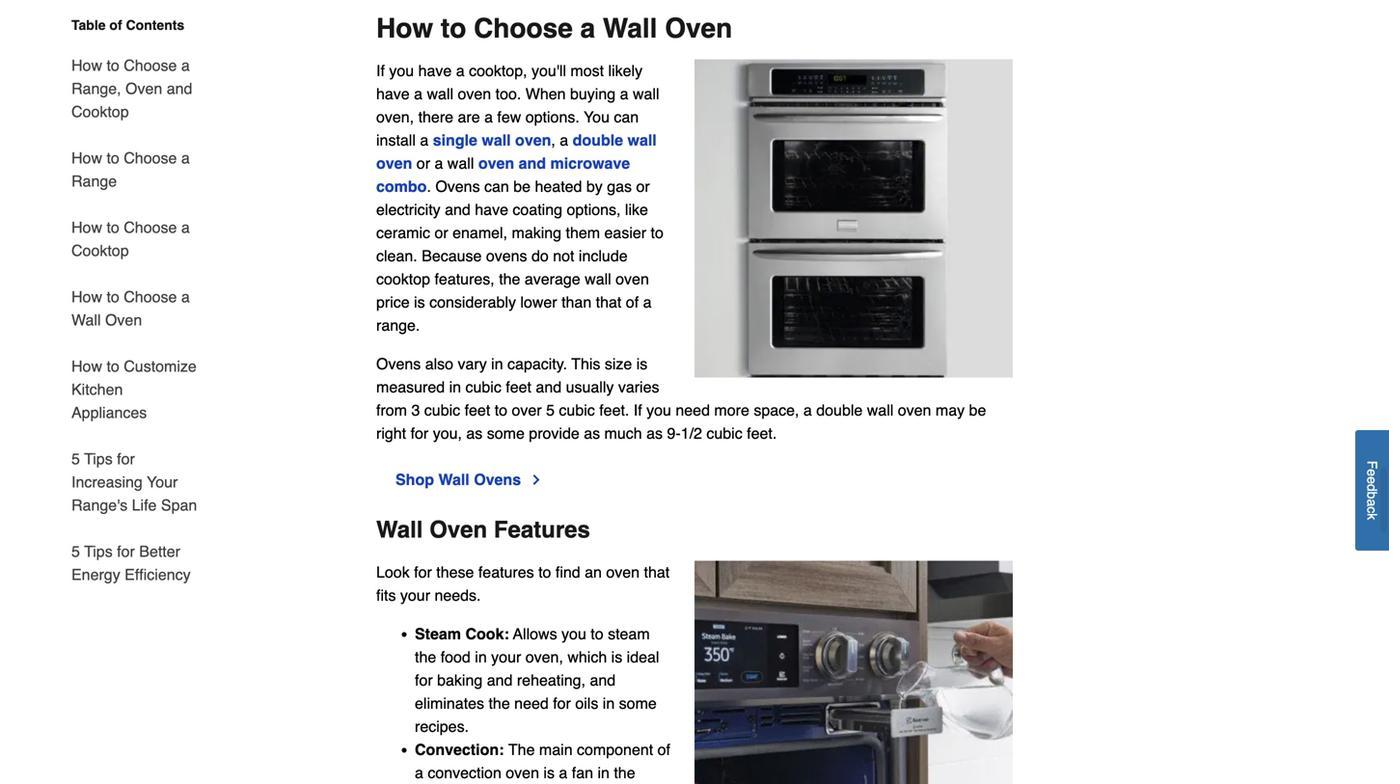 Task type: describe. For each thing, give the bounding box(es) containing it.
f
[[1365, 461, 1380, 469]]

in right oils at the bottom of the page
[[603, 695, 615, 713]]

oven inside the . ovens can be heated by gas or electricity and have coating options, like ceramic or enamel, making them easier to clean. because ovens do not include cooktop features, the average wall oven price is considerably lower than that of a range.
[[616, 270, 649, 288]]

ceramic
[[376, 224, 430, 242]]

lower
[[521, 293, 557, 311]]

your
[[147, 473, 178, 491]]

oven inside the main component of a convection oven is a fan in th
[[506, 764, 539, 782]]

0 vertical spatial or
[[417, 154, 430, 172]]

to inside how to customize kitchen appliances
[[107, 358, 119, 375]]

fan
[[572, 764, 593, 782]]

wall right shop
[[439, 471, 470, 489]]

a inside how to choose a cooktop
[[181, 219, 190, 236]]

clean.
[[376, 247, 418, 265]]

need inside allows you to steam the food in your oven, which is ideal for baking and reheating, and eliminates the need for oils in some recipes.
[[515, 695, 549, 713]]

1 horizontal spatial or
[[435, 224, 448, 242]]

how up there
[[376, 13, 433, 44]]

you'll
[[532, 62, 566, 80]]

steam cook:
[[415, 625, 509, 643]]

a left fan
[[559, 764, 568, 782]]

size
[[605, 355, 632, 373]]

cubic down more
[[707, 425, 743, 443]]

better
[[139, 543, 180, 561]]

food
[[441, 649, 471, 666]]

range's
[[71, 497, 128, 514]]

1/2
[[681, 425, 702, 443]]

vary
[[458, 355, 487, 373]]

cooktop inside the how to choose a range, oven and cooktop
[[71, 103, 129, 121]]

to inside how to choose a range
[[107, 149, 119, 167]]

5 inside ovens also vary in capacity. this size is measured in cubic feet and usually varies from 3 cubic feet to over 5 cubic feet. if you need more space, a double wall oven may be right for you, as some provide as much as 9-1/2 cubic feet.
[[546, 402, 555, 419]]

oven inside double wall oven
[[376, 154, 412, 172]]

to inside allows you to steam the food in your oven, which is ideal for baking and reheating, and eliminates the need for oils in some recipes.
[[591, 625, 604, 643]]

a inside button
[[1365, 499, 1380, 507]]

and inside oven and microwave combo
[[519, 154, 546, 172]]

wall down single
[[448, 154, 474, 172]]

for inside 5 tips for better energy efficiency
[[117, 543, 135, 561]]

reheating,
[[517, 672, 586, 690]]

of inside the main component of a convection oven is a fan in th
[[658, 741, 671, 759]]

cubic down usually at the left of the page
[[559, 402, 595, 419]]

the main component of a convection oven is a fan in th
[[415, 741, 809, 785]]

of inside the . ovens can be heated by gas or electricity and have coating options, like ceramic or enamel, making them easier to clean. because ovens do not include cooktop features, the average wall oven price is considerably lower than that of a range.
[[626, 293, 639, 311]]

wall inside the . ovens can be heated by gas or electricity and have coating options, like ceramic or enamel, making them easier to clean. because ovens do not include cooktop features, the average wall oven price is considerably lower than that of a range.
[[585, 270, 612, 288]]

are
[[458, 108, 480, 126]]

recipes.
[[415, 718, 469, 736]]

for left oils at the bottom of the page
[[553, 695, 571, 713]]

wall oven features
[[376, 517, 590, 543]]

cooktop,
[[469, 62, 527, 80]]

how for how to choose a wall oven 'link'
[[71, 288, 102, 306]]

allows you to steam the food in your oven, which is ideal for baking and reheating, and eliminates the need for oils in some recipes.
[[415, 625, 660, 736]]

0 horizontal spatial have
[[376, 85, 410, 103]]

5 for 5 tips for better energy efficiency
[[71, 543, 80, 561]]

5 tips for better energy efficiency link
[[71, 529, 201, 587]]

a up there
[[414, 85, 423, 103]]

appliances
[[71, 404, 147, 422]]

1 e from the top
[[1365, 469, 1380, 477]]

to inside the how to choose a range, oven and cooktop
[[107, 56, 119, 74]]

to inside the . ovens can be heated by gas or electricity and have coating options, like ceramic or enamel, making them easier to clean. because ovens do not include cooktop features, the average wall oven price is considerably lower than that of a range.
[[651, 224, 664, 242]]

table of contents element
[[56, 15, 201, 587]]

wall up look
[[376, 517, 423, 543]]

f e e d b a c k
[[1365, 461, 1380, 520]]

oven down options.
[[515, 131, 551, 149]]

capacity.
[[508, 355, 567, 373]]

efficiency
[[125, 566, 191, 584]]

to inside ovens also vary in capacity. this size is measured in cubic feet and usually varies from 3 cubic feet to over 5 cubic feet. if you need more space, a double wall oven may be right for you, as some provide as much as 9-1/2 cubic feet.
[[495, 402, 508, 419]]

to up are
[[441, 13, 466, 44]]

steam
[[415, 625, 461, 643]]

how to customize kitchen appliances
[[71, 358, 197, 422]]

0 horizontal spatial of
[[109, 17, 122, 33]]

cubic down vary
[[466, 378, 502, 396]]

if inside ovens also vary in capacity. this size is measured in cubic feet and usually varies from 3 cubic feet to over 5 cubic feet. if you need more space, a double wall oven may be right for you, as some provide as much as 9-1/2 cubic feet.
[[634, 402, 642, 419]]

a up most
[[580, 13, 596, 44]]

cook:
[[466, 625, 509, 643]]

oven and microwave combo link
[[376, 154, 630, 195]]

which
[[568, 649, 607, 666]]

double wall oven
[[376, 131, 657, 172]]

2 e from the top
[[1365, 477, 1380, 484]]

chevron right image
[[529, 472, 544, 488]]

ovens
[[486, 247, 527, 265]]

and inside the how to choose a range, oven and cooktop
[[167, 80, 192, 97]]

likely
[[608, 62, 643, 80]]

table
[[71, 17, 106, 33]]

a left cooktop,
[[456, 62, 465, 80]]

a inside the . ovens can be heated by gas or electricity and have coating options, like ceramic or enamel, making them easier to clean. because ovens do not include cooktop features, the average wall oven price is considerably lower than that of a range.
[[643, 293, 652, 311]]

shop wall ovens link
[[396, 469, 544, 492]]

to inside how to choose a cooktop
[[107, 219, 119, 236]]

is inside allows you to steam the food in your oven, which is ideal for baking and reheating, and eliminates the need for oils in some recipes.
[[612, 649, 623, 666]]

1 vertical spatial feet.
[[747, 425, 777, 443]]

options.
[[526, 108, 580, 126]]

how to choose a range, oven and cooktop link
[[71, 42, 201, 135]]

single wall oven link
[[433, 131, 551, 149]]

in inside the main component of a convection oven is a fan in th
[[598, 764, 610, 782]]

also
[[425, 355, 454, 373]]

combo
[[376, 178, 427, 195]]

how to choose a cooktop link
[[71, 205, 201, 274]]

gas
[[607, 178, 632, 195]]

provide
[[529, 425, 580, 443]]

is inside the . ovens can be heated by gas or electricity and have coating options, like ceramic or enamel, making them easier to clean. because ovens do not include cooktop features, the average wall oven price is considerably lower than that of a range.
[[414, 293, 425, 311]]

wall inside double wall oven
[[628, 131, 657, 149]]

cooktop inside how to choose a cooktop
[[71, 242, 129, 260]]

features,
[[435, 270, 495, 288]]

from
[[376, 402, 407, 419]]

choose for how to choose a wall oven 'link'
[[124, 288, 177, 306]]

component
[[577, 741, 654, 759]]

in down also
[[449, 378, 461, 396]]

5 for 5 tips for increasing your range's life span
[[71, 450, 80, 468]]

much
[[605, 425, 642, 443]]

shop wall ovens
[[396, 471, 521, 489]]

them
[[566, 224, 600, 242]]

wall inside ovens also vary in capacity. this size is measured in cubic feet and usually varies from 3 cubic feet to over 5 cubic feet. if you need more space, a double wall oven may be right for you, as some provide as much as 9-1/2 cubic feet.
[[867, 402, 894, 419]]

5 tips for increasing your range's life span link
[[71, 436, 201, 529]]

0 vertical spatial feet.
[[599, 402, 630, 419]]

buying
[[570, 85, 616, 103]]

look for these features to find an oven that fits your needs.
[[376, 564, 670, 605]]

d
[[1365, 484, 1380, 492]]

making
[[512, 224, 562, 242]]

a down there
[[420, 131, 429, 149]]

9-
[[667, 425, 681, 443]]

how for how to choose a range link
[[71, 149, 102, 167]]

ovens also vary in capacity. this size is measured in cubic feet and usually varies from 3 cubic feet to over 5 cubic feet. if you need more space, a double wall oven may be right for you, as some provide as much as 9-1/2 cubic feet.
[[376, 355, 987, 443]]

life
[[132, 497, 157, 514]]

single wall oven , a
[[433, 131, 573, 149]]

contents
[[126, 17, 185, 33]]

features
[[494, 517, 590, 543]]

range.
[[376, 317, 420, 334]]

because
[[422, 247, 482, 265]]

that inside look for these features to find an oven that fits your needs.
[[644, 564, 670, 581]]

ideal
[[627, 649, 660, 666]]

main
[[539, 741, 573, 759]]

have inside the . ovens can be heated by gas or electricity and have coating options, like ceramic or enamel, making them easier to clean. because ovens do not include cooktop features, the average wall oven price is considerably lower than that of a range.
[[475, 201, 509, 219]]

is inside the main component of a convection oven is a fan in th
[[544, 764, 555, 782]]

tips for 5 tips for increasing your range's life span
[[84, 450, 113, 468]]

find
[[556, 564, 581, 581]]

customize
[[124, 358, 197, 375]]

your inside allows you to steam the food in your oven, which is ideal for baking and reheating, and eliminates the need for oils in some recipes.
[[491, 649, 521, 666]]

to inside look for these features to find an oven that fits your needs.
[[539, 564, 551, 581]]

oven inside oven and microwave combo
[[478, 154, 515, 172]]

electricity
[[376, 201, 441, 219]]

oils
[[575, 695, 599, 713]]

usually
[[566, 378, 614, 396]]

baking
[[437, 672, 483, 690]]

to inside how to choose a wall oven
[[107, 288, 119, 306]]

you inside ovens also vary in capacity. this size is measured in cubic feet and usually varies from 3 cubic feet to over 5 cubic feet. if you need more space, a double wall oven may be right for you, as some provide as much as 9-1/2 cubic feet.
[[647, 402, 672, 419]]

2 horizontal spatial or
[[636, 178, 650, 195]]

a inside ovens also vary in capacity. this size is measured in cubic feet and usually varies from 3 cubic feet to over 5 cubic feet. if you need more space, a double wall oven may be right for you, as some provide as much as 9-1/2 cubic feet.
[[804, 402, 812, 419]]

a right are
[[485, 108, 493, 126]]

wall down few
[[482, 131, 511, 149]]

single
[[433, 131, 478, 149]]

double wall oven link
[[376, 131, 657, 172]]



Task type: vqa. For each thing, say whether or not it's contained in the screenshot.
pickup icon associated with Get it by Thu, Dec 14
no



Task type: locate. For each thing, give the bounding box(es) containing it.
by
[[587, 178, 603, 195]]

a down how to choose a range link
[[181, 219, 190, 236]]

choose down how to choose a range link
[[124, 219, 177, 236]]

1 horizontal spatial feet.
[[747, 425, 777, 443]]

1 horizontal spatial your
[[491, 649, 521, 666]]

e up b
[[1365, 477, 1380, 484]]

double inside ovens also vary in capacity. this size is measured in cubic feet and usually varies from 3 cubic feet to over 5 cubic feet. if you need more space, a double wall oven may be right for you, as some provide as much as 9-1/2 cubic feet.
[[817, 402, 863, 419]]

varies
[[618, 378, 660, 396]]

choose inside the how to choose a range, oven and cooktop
[[124, 56, 177, 74]]

wall
[[427, 85, 454, 103], [633, 85, 660, 103], [482, 131, 511, 149], [628, 131, 657, 149], [448, 154, 474, 172], [585, 270, 612, 288], [867, 402, 894, 419]]

some down over
[[487, 425, 525, 443]]

1 vertical spatial or
[[636, 178, 650, 195]]

1 vertical spatial that
[[644, 564, 670, 581]]

1 vertical spatial can
[[484, 178, 509, 195]]

1 vertical spatial have
[[376, 85, 410, 103]]

for inside look for these features to find an oven that fits your needs.
[[414, 564, 432, 581]]

0 horizontal spatial can
[[484, 178, 509, 195]]

how down how to choose a cooktop
[[71, 288, 102, 306]]

have up enamel,
[[475, 201, 509, 219]]

wall down likely
[[633, 85, 660, 103]]

coating
[[513, 201, 563, 219]]

ovens inside the . ovens can be heated by gas or electricity and have coating options, like ceramic or enamel, making them easier to clean. because ovens do not include cooktop features, the average wall oven price is considerably lower than that of a range.
[[436, 178, 480, 195]]

oven inside the how to choose a range, oven and cooktop
[[125, 80, 162, 97]]

0 horizontal spatial you
[[389, 62, 414, 80]]

oven inside look for these features to find an oven that fits your needs.
[[606, 564, 640, 581]]

0 horizontal spatial or
[[417, 154, 430, 172]]

to up range
[[107, 149, 119, 167]]

be inside the . ovens can be heated by gas or electricity and have coating options, like ceramic or enamel, making them easier to clean. because ovens do not include cooktop features, the average wall oven price is considerably lower than that of a range.
[[514, 178, 531, 195]]

oven down include
[[616, 270, 649, 288]]

oven
[[665, 13, 733, 44], [125, 80, 162, 97], [105, 311, 142, 329], [430, 517, 487, 543]]

0 vertical spatial the
[[499, 270, 521, 288]]

average
[[525, 270, 581, 288]]

0 vertical spatial you
[[389, 62, 414, 80]]

0 vertical spatial oven,
[[376, 108, 414, 126]]

install
[[376, 131, 416, 149]]

1 horizontal spatial need
[[676, 402, 710, 419]]

0 horizontal spatial oven,
[[376, 108, 414, 126]]

the inside the . ovens can be heated by gas or electricity and have coating options, like ceramic or enamel, making them easier to clean. because ovens do not include cooktop features, the average wall oven price is considerably lower than that of a range.
[[499, 270, 521, 288]]

2 vertical spatial of
[[658, 741, 671, 759]]

5 tips for increasing your range's life span
[[71, 450, 197, 514]]

0 vertical spatial if
[[376, 62, 385, 80]]

0 vertical spatial that
[[596, 293, 622, 311]]

oven down the
[[506, 764, 539, 782]]

your inside look for these features to find an oven that fits your needs.
[[400, 587, 430, 605]]

considerably
[[430, 293, 516, 311]]

in
[[491, 355, 503, 373], [449, 378, 461, 396], [475, 649, 487, 666], [603, 695, 615, 713], [598, 764, 610, 782]]

2 vertical spatial the
[[489, 695, 510, 713]]

of right table
[[109, 17, 122, 33]]

how inside the how to choose a range, oven and cooktop
[[71, 56, 102, 74]]

2 cooktop from the top
[[71, 242, 129, 260]]

some down ideal
[[619, 695, 657, 713]]

0 vertical spatial cooktop
[[71, 103, 129, 121]]

1 vertical spatial of
[[626, 293, 639, 311]]

for inside ovens also vary in capacity. this size is measured in cubic feet and usually varies from 3 cubic feet to over 5 cubic feet. if you need more space, a double wall oven may be right for you, as some provide as much as 9-1/2 cubic feet.
[[411, 425, 429, 443]]

some inside ovens also vary in capacity. this size is measured in cubic feet and usually varies from 3 cubic feet to over 5 cubic feet. if you need more space, a double wall oven may be right for you, as some provide as much as 9-1/2 cubic feet.
[[487, 425, 525, 443]]

or
[[417, 154, 430, 172], [636, 178, 650, 195], [435, 224, 448, 242]]

that inside the . ovens can be heated by gas or electricity and have coating options, like ceramic or enamel, making them easier to clean. because ovens do not include cooktop features, the average wall oven price is considerably lower than that of a range.
[[596, 293, 622, 311]]

increasing
[[71, 473, 143, 491]]

is right price
[[414, 293, 425, 311]]

oven up are
[[458, 85, 491, 103]]

if up install
[[376, 62, 385, 80]]

5
[[546, 402, 555, 419], [71, 450, 80, 468], [71, 543, 80, 561]]

feet. down space,
[[747, 425, 777, 443]]

few
[[497, 108, 521, 126]]

cooktop down the 'range,'
[[71, 103, 129, 121]]

2 horizontal spatial of
[[658, 741, 671, 759]]

1 tips from the top
[[84, 450, 113, 468]]

2 vertical spatial you
[[562, 625, 587, 643]]

need inside ovens also vary in capacity. this size is measured in cubic feet and usually varies from 3 cubic feet to over 5 cubic feet. if you need more space, a double wall oven may be right for you, as some provide as much as 9-1/2 cubic feet.
[[676, 402, 710, 419]]

or a wall
[[412, 154, 478, 172]]

choose inside how to choose a cooktop
[[124, 219, 177, 236]]

oven, inside if you have a cooktop, you'll most likely have a wall oven too. when buying a wall oven, there are a few options. you can install a
[[376, 108, 414, 126]]

your down cook:
[[491, 649, 521, 666]]

you for if you have a cooktop, you'll most likely have a wall oven too. when buying a wall oven, there are a few options. you can install a
[[389, 62, 414, 80]]

to up kitchen
[[107, 358, 119, 375]]

1 horizontal spatial you
[[562, 625, 587, 643]]

how inside how to customize kitchen appliances
[[71, 358, 102, 375]]

0 vertical spatial of
[[109, 17, 122, 33]]

1 vertical spatial some
[[619, 695, 657, 713]]

fits
[[376, 587, 396, 605]]

how to choose a wall oven up you'll
[[376, 13, 733, 44]]

needs.
[[435, 587, 481, 605]]

to down range
[[107, 219, 119, 236]]

how to choose a wall oven link
[[71, 274, 201, 344]]

how for how to choose a range, oven and cooktop link
[[71, 56, 102, 74]]

you inside allows you to steam the food in your oven, which is ideal for baking and reheating, and eliminates the need for oils in some recipes.
[[562, 625, 587, 643]]

2 tips from the top
[[84, 543, 113, 561]]

be up the coating
[[514, 178, 531, 195]]

choose inside how to choose a range
[[124, 149, 177, 167]]

easier
[[605, 224, 647, 242]]

a inside how to choose a range
[[181, 149, 190, 167]]

how to choose a wall oven up customize
[[71, 288, 190, 329]]

can right the you
[[614, 108, 639, 126]]

the
[[508, 741, 535, 759]]

space,
[[754, 402, 799, 419]]

oven down install
[[376, 154, 412, 172]]

oven and microwave combo
[[376, 154, 630, 195]]

feet up over
[[506, 378, 532, 396]]

how up the 'range,'
[[71, 56, 102, 74]]

ovens
[[436, 178, 480, 195], [376, 355, 421, 373], [474, 471, 521, 489]]

be inside ovens also vary in capacity. this size is measured in cubic feet and usually varies from 3 cubic feet to over 5 cubic feet. if you need more space, a double wall oven may be right for you, as some provide as much as 9-1/2 cubic feet.
[[969, 402, 987, 419]]

5 up increasing
[[71, 450, 80, 468]]

if inside if you have a cooktop, you'll most likely have a wall oven too. when buying a wall oven, there are a few options. you can install a
[[376, 62, 385, 80]]

double
[[573, 131, 623, 149], [817, 402, 863, 419]]

c
[[1365, 507, 1380, 513]]

0 vertical spatial how to choose a wall oven
[[376, 13, 733, 44]]

tips for 5 tips for better energy efficiency
[[84, 543, 113, 561]]

oven inside ovens also vary in capacity. this size is measured in cubic feet and usually varies from 3 cubic feet to over 5 cubic feet. if you need more space, a double wall oven may be right for you, as some provide as much as 9-1/2 cubic feet.
[[898, 402, 932, 419]]

2 horizontal spatial you
[[647, 402, 672, 419]]

ovens up measured
[[376, 355, 421, 373]]

in right fan
[[598, 764, 610, 782]]

wall inside 'link'
[[71, 311, 101, 329]]

some inside allows you to steam the food in your oven, which is ideal for baking and reheating, and eliminates the need for oils in some recipes.
[[619, 695, 657, 713]]

0 horizontal spatial be
[[514, 178, 531, 195]]

1 horizontal spatial feet
[[506, 378, 532, 396]]

1 horizontal spatial that
[[644, 564, 670, 581]]

convection:
[[415, 741, 508, 759]]

measured
[[376, 378, 445, 396]]

as right you,
[[466, 425, 483, 443]]

1 vertical spatial if
[[634, 402, 642, 419]]

2 vertical spatial 5
[[71, 543, 80, 561]]

0 vertical spatial ovens
[[436, 178, 480, 195]]

2 as from the left
[[584, 425, 600, 443]]

1 as from the left
[[466, 425, 483, 443]]

most
[[571, 62, 604, 80]]

this
[[572, 355, 601, 373]]

how for how to customize kitchen appliances link
[[71, 358, 102, 375]]

ovens down or a wall
[[436, 178, 480, 195]]

for up increasing
[[117, 450, 135, 468]]

ovens inside ovens also vary in capacity. this size is measured in cubic feet and usually varies from 3 cubic feet to over 5 cubic feet. if you need more space, a double wall oven may be right for you, as some provide as much as 9-1/2 cubic feet.
[[376, 355, 421, 373]]

1 cooktop from the top
[[71, 103, 129, 121]]

of right component on the left
[[658, 741, 671, 759]]

0 vertical spatial double
[[573, 131, 623, 149]]

be right may
[[969, 402, 987, 419]]

you
[[584, 108, 610, 126]]

how to choose a cooktop
[[71, 219, 190, 260]]

oven, up reheating,
[[526, 649, 563, 666]]

1 horizontal spatial how to choose a wall oven
[[376, 13, 733, 44]]

1 horizontal spatial as
[[584, 425, 600, 443]]

wall
[[603, 13, 658, 44], [71, 311, 101, 329], [439, 471, 470, 489], [376, 517, 423, 543]]

options,
[[567, 201, 621, 219]]

oven, inside allows you to steam the food in your oven, which is ideal for baking and reheating, and eliminates the need for oils in some recipes.
[[526, 649, 563, 666]]

1 horizontal spatial have
[[418, 62, 452, 80]]

0 vertical spatial feet
[[506, 378, 532, 396]]

wall down include
[[585, 270, 612, 288]]

a wall oven with a steam cook drawer. image
[[695, 561, 1013, 785]]

the right eliminates
[[489, 695, 510, 713]]

b
[[1365, 492, 1380, 499]]

or right gas
[[636, 178, 650, 195]]

0 horizontal spatial double
[[573, 131, 623, 149]]

how down range
[[71, 219, 102, 236]]

choose for how to choose a range, oven and cooktop link
[[124, 56, 177, 74]]

how to customize kitchen appliances link
[[71, 344, 201, 436]]

how inside how to choose a cooktop
[[71, 219, 102, 236]]

how up kitchen
[[71, 358, 102, 375]]

the down steam
[[415, 649, 436, 666]]

price
[[376, 293, 410, 311]]

2 horizontal spatial as
[[647, 425, 663, 443]]

how to choose a range link
[[71, 135, 201, 205]]

0 horizontal spatial feet
[[465, 402, 490, 419]]

tips inside '5 tips for increasing your range's life span'
[[84, 450, 113, 468]]

choose down the contents
[[124, 56, 177, 74]]

a two-door wall oven. image
[[695, 59, 1013, 378]]

0 vertical spatial have
[[418, 62, 452, 80]]

shop
[[396, 471, 434, 489]]

have up install
[[376, 85, 410, 103]]

steam
[[608, 625, 650, 643]]

and inside ovens also vary in capacity. this size is measured in cubic feet and usually varies from 3 cubic feet to over 5 cubic feet. if you need more space, a double wall oven may be right for you, as some provide as much as 9-1/2 cubic feet.
[[536, 378, 562, 396]]

a right the than
[[643, 293, 652, 311]]

cubic up you,
[[424, 402, 460, 419]]

a left convection
[[415, 764, 424, 782]]

choose for how to choose a range link
[[124, 149, 177, 167]]

if down varies
[[634, 402, 642, 419]]

kitchen
[[71, 381, 123, 399]]

1 vertical spatial how to choose a wall oven
[[71, 288, 190, 329]]

for down 3
[[411, 425, 429, 443]]

cooktop
[[376, 270, 430, 288]]

oven inside if you have a cooktop, you'll most likely have a wall oven too. when buying a wall oven, there are a few options. you can install a
[[458, 85, 491, 103]]

1 horizontal spatial some
[[619, 695, 657, 713]]

a inside how to choose a wall oven
[[181, 288, 190, 306]]

a down the contents
[[181, 56, 190, 74]]

an
[[585, 564, 602, 581]]

2 vertical spatial ovens
[[474, 471, 521, 489]]

1 vertical spatial 5
[[71, 450, 80, 468]]

0 vertical spatial be
[[514, 178, 531, 195]]

can inside the . ovens can be heated by gas or electricity and have coating options, like ceramic or enamel, making them easier to clean. because ovens do not include cooktop features, the average wall oven price is considerably lower than that of a range.
[[484, 178, 509, 195]]

more
[[715, 402, 750, 419]]

or up because
[[435, 224, 448, 242]]

like
[[625, 201, 648, 219]]

tips up increasing
[[84, 450, 113, 468]]

3 as from the left
[[647, 425, 663, 443]]

you for allows you to steam the food in your oven, which is ideal for baking and reheating, and eliminates the need for oils in some recipes.
[[562, 625, 587, 643]]

0 horizontal spatial if
[[376, 62, 385, 80]]

a down single
[[435, 154, 443, 172]]

convection
[[428, 764, 502, 782]]

for inside '5 tips for increasing your range's life span'
[[117, 450, 135, 468]]

choose for how to choose a cooktop link
[[124, 219, 177, 236]]

1 vertical spatial feet
[[465, 402, 490, 419]]

1 vertical spatial be
[[969, 402, 987, 419]]

0 horizontal spatial how to choose a wall oven
[[71, 288, 190, 329]]

you up "which"
[[562, 625, 587, 643]]

2 vertical spatial or
[[435, 224, 448, 242]]

how inside how to choose a range
[[71, 149, 102, 167]]

features
[[478, 564, 534, 581]]

,
[[551, 131, 556, 149]]

and inside the . ovens can be heated by gas or electricity and have coating options, like ceramic or enamel, making them easier to clean. because ovens do not include cooktop features, the average wall oven price is considerably lower than that of a range.
[[445, 201, 471, 219]]

oven inside 'link'
[[105, 311, 142, 329]]

1 vertical spatial cooktop
[[71, 242, 129, 260]]

tips inside 5 tips for better energy efficiency
[[84, 543, 113, 561]]

1 vertical spatial ovens
[[376, 355, 421, 373]]

to down how to choose a cooktop
[[107, 288, 119, 306]]

the down ovens
[[499, 270, 521, 288]]

wall up there
[[427, 85, 454, 103]]

5 inside 5 tips for better energy efficiency
[[71, 543, 80, 561]]

0 vertical spatial tips
[[84, 450, 113, 468]]

table of contents
[[71, 17, 185, 33]]

a up customize
[[181, 288, 190, 306]]

to left "find"
[[539, 564, 551, 581]]

these
[[436, 564, 474, 581]]

0 vertical spatial some
[[487, 425, 525, 443]]

to right easier
[[651, 224, 664, 242]]

how inside 'link'
[[71, 288, 102, 306]]

you
[[389, 62, 414, 80], [647, 402, 672, 419], [562, 625, 587, 643]]

a down likely
[[620, 85, 629, 103]]

wall left may
[[867, 402, 894, 419]]

wall up gas
[[628, 131, 657, 149]]

include
[[579, 247, 628, 265]]

do
[[532, 247, 549, 265]]

0 horizontal spatial that
[[596, 293, 622, 311]]

choose up cooktop,
[[474, 13, 573, 44]]

in down cook:
[[475, 649, 487, 666]]

0 horizontal spatial as
[[466, 425, 483, 443]]

how for how to choose a cooktop link
[[71, 219, 102, 236]]

is inside ovens also vary in capacity. this size is measured in cubic feet and usually varies from 3 cubic feet to over 5 cubic feet. if you need more space, a double wall oven may be right for you, as some provide as much as 9-1/2 cubic feet.
[[637, 355, 648, 373]]

0 horizontal spatial your
[[400, 587, 430, 605]]

have up there
[[418, 62, 452, 80]]

may
[[936, 402, 965, 419]]

for up eliminates
[[415, 672, 433, 690]]

1 horizontal spatial if
[[634, 402, 642, 419]]

k
[[1365, 513, 1380, 520]]

need down reheating,
[[515, 695, 549, 713]]

2 horizontal spatial have
[[475, 201, 509, 219]]

allows
[[513, 625, 557, 643]]

0 vertical spatial can
[[614, 108, 639, 126]]

oven,
[[376, 108, 414, 126], [526, 649, 563, 666]]

1 vertical spatial tips
[[84, 543, 113, 561]]

you inside if you have a cooktop, you'll most likely have a wall oven too. when buying a wall oven, there are a few options. you can install a
[[389, 62, 414, 80]]

e up d
[[1365, 469, 1380, 477]]

for right look
[[414, 564, 432, 581]]

1 horizontal spatial double
[[817, 402, 863, 419]]

5 tips for better energy efficiency
[[71, 543, 191, 584]]

0 horizontal spatial need
[[515, 695, 549, 713]]

1 vertical spatial need
[[515, 695, 549, 713]]

0 horizontal spatial feet.
[[599, 402, 630, 419]]

a
[[580, 13, 596, 44], [181, 56, 190, 74], [456, 62, 465, 80], [414, 85, 423, 103], [620, 85, 629, 103], [485, 108, 493, 126], [420, 131, 429, 149], [560, 131, 569, 149], [181, 149, 190, 167], [435, 154, 443, 172], [181, 219, 190, 236], [181, 288, 190, 306], [643, 293, 652, 311], [804, 402, 812, 419], [1365, 499, 1380, 507], [415, 764, 424, 782], [559, 764, 568, 782]]

double inside double wall oven
[[573, 131, 623, 149]]

enamel,
[[453, 224, 508, 242]]

5 inside '5 tips for increasing your range's life span'
[[71, 450, 80, 468]]

choose inside 'link'
[[124, 288, 177, 306]]

ovens left chevron right icon
[[474, 471, 521, 489]]

0 vertical spatial 5
[[546, 402, 555, 419]]

your right fits
[[400, 587, 430, 605]]

that
[[596, 293, 622, 311], [644, 564, 670, 581]]

0 vertical spatial need
[[676, 402, 710, 419]]

1 vertical spatial oven,
[[526, 649, 563, 666]]

is up varies
[[637, 355, 648, 373]]

1 vertical spatial the
[[415, 649, 436, 666]]

a right ,
[[560, 131, 569, 149]]

how to choose a wall oven inside 'link'
[[71, 288, 190, 329]]

wall up likely
[[603, 13, 658, 44]]

how to choose a wall oven
[[376, 13, 733, 44], [71, 288, 190, 329]]

energy
[[71, 566, 120, 584]]

oven down single wall oven 'link'
[[478, 154, 515, 172]]

not
[[553, 247, 575, 265]]

microwave
[[551, 154, 630, 172]]

2 vertical spatial have
[[475, 201, 509, 219]]

1 vertical spatial you
[[647, 402, 672, 419]]

1 horizontal spatial oven,
[[526, 649, 563, 666]]

a up k
[[1365, 499, 1380, 507]]

0 horizontal spatial some
[[487, 425, 525, 443]]

oven, up install
[[376, 108, 414, 126]]

if you have a cooktop, you'll most likely have a wall oven too. when buying a wall oven, there are a few options. you can install a
[[376, 62, 660, 149]]

1 horizontal spatial be
[[969, 402, 987, 419]]

0 vertical spatial your
[[400, 587, 430, 605]]

is down main
[[544, 764, 555, 782]]

5 up provide
[[546, 402, 555, 419]]

oven right an
[[606, 564, 640, 581]]

a inside the how to choose a range, oven and cooktop
[[181, 56, 190, 74]]

to up "which"
[[591, 625, 604, 643]]

1 horizontal spatial can
[[614, 108, 639, 126]]

1 horizontal spatial of
[[626, 293, 639, 311]]

choose down how to choose a cooktop link
[[124, 288, 177, 306]]

.
[[427, 178, 431, 195]]

can inside if you have a cooktop, you'll most likely have a wall oven too. when buying a wall oven, there are a few options. you can install a
[[614, 108, 639, 126]]

1 vertical spatial double
[[817, 402, 863, 419]]

for left "better"
[[117, 543, 135, 561]]

feet.
[[599, 402, 630, 419], [747, 425, 777, 443]]

in right vary
[[491, 355, 503, 373]]

1 vertical spatial your
[[491, 649, 521, 666]]



